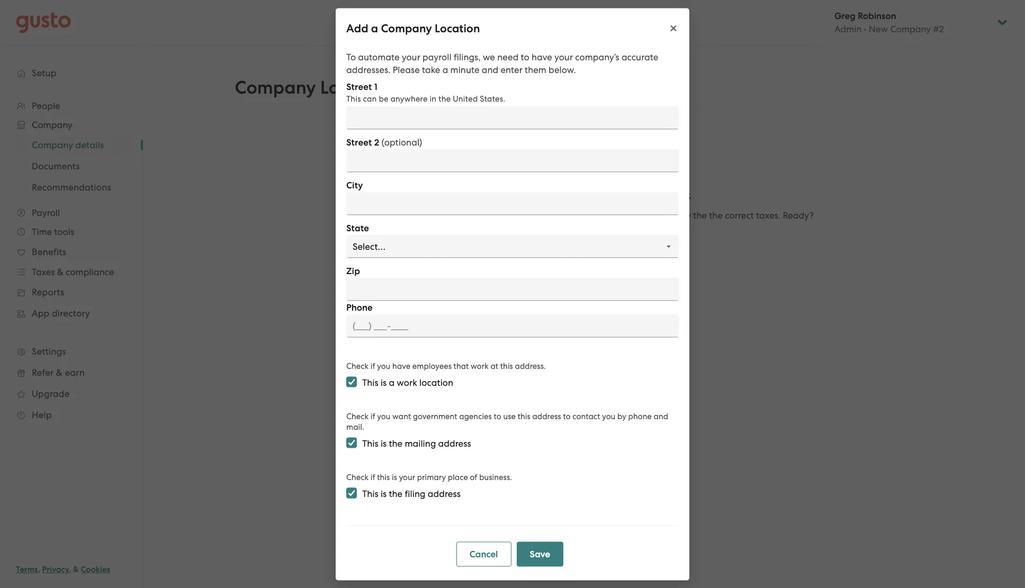 Task type: describe. For each thing, give the bounding box(es) containing it.
this is the filing address
[[362, 488, 461, 499]]

0 horizontal spatial to
[[494, 411, 501, 421]]

terms , privacy , & cookies
[[16, 565, 110, 575]]

2 vertical spatial this
[[377, 472, 390, 482]]

0 horizontal spatial work
[[397, 377, 417, 388]]

use
[[503, 411, 516, 421]]

mail.
[[346, 422, 364, 432]]

employees
[[412, 361, 452, 371]]

is for this is the filing address
[[381, 488, 387, 499]]

to automate your payroll filings, we need to have your company's accurate addresses. please take a minute and enter them below.
[[346, 51, 658, 75]]

add a company location
[[346, 21, 480, 35]]

location
[[419, 377, 453, 388]]

address inside check if you want government agencies to use this address to contact you by phone and mail.
[[532, 411, 561, 421]]

company for add your company addresses
[[547, 186, 615, 204]]

the inside street 1 this can be anywhere in the united states.
[[439, 94, 451, 103]]

save
[[530, 549, 550, 560]]

account menu element
[[821, 0, 1009, 45]]

addresses.
[[346, 64, 391, 75]]

of
[[470, 472, 477, 482]]

city
[[346, 180, 363, 191]]

your up please
[[402, 51, 420, 62]]

want
[[392, 411, 411, 421]]

government
[[413, 411, 457, 421]]

primary
[[417, 472, 446, 482]]

you for the
[[377, 411, 390, 421]]

1
[[374, 81, 378, 92]]

located
[[480, 210, 512, 221]]

this for this is a work location
[[362, 377, 378, 388]]

us
[[371, 210, 380, 221]]

the left correct
[[709, 210, 723, 221]]

and inside "to automate your payroll filings, we need to have your company's accurate addresses. please take a minute and enter them below."
[[482, 64, 498, 75]]

add company location dialog
[[336, 8, 689, 580]]

anywhere
[[391, 94, 428, 103]]

this for this is the mailing address
[[362, 438, 378, 449]]

Street 2 field
[[346, 149, 679, 172]]

can inside tell us where your company is located so we can properly file your forms and pay the the correct taxes. ready? let's start.
[[540, 210, 555, 221]]

accurate
[[622, 51, 658, 62]]

this for address
[[518, 411, 530, 421]]

this for location
[[500, 361, 513, 371]]

this is the mailing address
[[362, 438, 471, 449]]

cookies
[[81, 565, 110, 575]]

cookies button
[[81, 563, 110, 576]]

agencies
[[459, 411, 492, 421]]

tell
[[355, 210, 368, 221]]

automate
[[358, 51, 400, 62]]

them
[[525, 64, 546, 75]]

check for this is a work location
[[346, 361, 369, 371]]

1 vertical spatial have
[[392, 361, 410, 371]]

cancel button
[[456, 542, 511, 567]]

need
[[497, 51, 519, 62]]

add for add your company addresses
[[478, 186, 507, 204]]

company for add a company location
[[381, 21, 432, 35]]

terms
[[16, 565, 38, 575]]

0 vertical spatial a
[[371, 21, 378, 35]]

states.
[[480, 94, 505, 103]]

properly
[[558, 210, 593, 221]]

save button
[[517, 542, 564, 567]]

in
[[430, 94, 437, 103]]

&
[[73, 565, 79, 575]]

company locations
[[235, 77, 400, 98]]

taxes.
[[756, 210, 781, 221]]

united
[[453, 94, 478, 103]]

you for a
[[377, 361, 390, 371]]

by
[[617, 411, 626, 421]]

(optional)
[[382, 137, 422, 147]]

cancel
[[470, 549, 498, 560]]

street 1 this can be anywhere in the united states.
[[346, 81, 505, 103]]

can inside street 1 this can be anywhere in the united states.
[[363, 94, 377, 103]]

2 vertical spatial a
[[389, 377, 395, 388]]

if for this is a work location
[[371, 361, 375, 371]]

you left by
[[602, 411, 615, 421]]

This is the mailing address checkbox
[[346, 437, 357, 448]]

so
[[514, 210, 523, 221]]

zip
[[346, 265, 360, 276]]

2 , from the left
[[69, 565, 71, 575]]

file
[[595, 210, 608, 221]]

correct
[[725, 210, 754, 221]]

below.
[[549, 64, 576, 75]]

privacy link
[[42, 565, 69, 575]]

your right file
[[610, 210, 628, 221]]

payroll
[[423, 51, 452, 62]]

2 horizontal spatial to
[[563, 411, 571, 421]]

terms link
[[16, 565, 38, 575]]

ready?
[[783, 210, 814, 221]]

to inside "to automate your payroll filings, we need to have your company's accurate addresses. please take a minute and enter them below."
[[521, 51, 529, 62]]

have inside "to automate your payroll filings, we need to have your company's accurate addresses. please take a minute and enter them below."
[[532, 51, 552, 62]]

this is a work location
[[362, 377, 453, 388]]



Task type: vqa. For each thing, say whether or not it's contained in the screenshot.
1st 14
no



Task type: locate. For each thing, give the bounding box(es) containing it.
phone
[[346, 302, 373, 313]]

is for this is a work location
[[381, 377, 387, 388]]

3 if from the top
[[371, 472, 375, 482]]

2 horizontal spatial this
[[518, 411, 530, 421]]

is left located
[[472, 210, 478, 221]]

add inside dialog
[[346, 21, 368, 35]]

this
[[500, 361, 513, 371], [518, 411, 530, 421], [377, 472, 390, 482]]

1 vertical spatial company
[[235, 77, 316, 98]]

0 horizontal spatial ,
[[38, 565, 40, 575]]

1 horizontal spatial to
[[521, 51, 529, 62]]

1 vertical spatial add
[[478, 186, 507, 204]]

address right use
[[532, 411, 561, 421]]

2 if from the top
[[371, 411, 375, 421]]

1 , from the left
[[38, 565, 40, 575]]

if for this is the filing address
[[371, 472, 375, 482]]

check up this is a work location checkbox
[[346, 361, 369, 371]]

0 vertical spatial we
[[483, 51, 495, 62]]

2 vertical spatial and
[[654, 411, 668, 421]]

1 check from the top
[[346, 361, 369, 371]]

is inside tell us where your company is located so we can properly file your forms and pay the the correct taxes. ready? let's start.
[[472, 210, 478, 221]]

filings,
[[454, 51, 481, 62]]

2 horizontal spatial a
[[443, 64, 448, 75]]

This is the filing address checkbox
[[346, 488, 357, 498]]

take
[[422, 64, 440, 75]]

you up this is a work location
[[377, 361, 390, 371]]

check up this is the filing address checkbox
[[346, 472, 369, 482]]

have up them on the right of page
[[532, 51, 552, 62]]

contact
[[573, 411, 600, 421]]

1 vertical spatial check
[[346, 411, 369, 421]]

Phone text field
[[346, 314, 679, 337]]

check for this is the filing address
[[346, 472, 369, 482]]

if left want
[[371, 411, 375, 421]]

we
[[483, 51, 495, 62], [526, 210, 538, 221]]

2 street from the top
[[346, 137, 372, 148]]

and right phone
[[654, 411, 668, 421]]

if
[[371, 361, 375, 371], [371, 411, 375, 421], [371, 472, 375, 482]]

location
[[435, 21, 480, 35]]

company addresses image
[[564, 133, 604, 172]]

work left at
[[471, 361, 489, 371]]

start.
[[583, 223, 605, 233]]

and left enter
[[482, 64, 498, 75]]

be
[[379, 94, 388, 103]]

0 horizontal spatial this
[[377, 472, 390, 482]]

street left 1
[[346, 81, 372, 92]]

is right this is the mailing address checkbox
[[381, 438, 387, 449]]

let's
[[564, 223, 581, 233]]

address down government
[[438, 438, 471, 449]]

address
[[532, 411, 561, 421], [438, 438, 471, 449], [428, 488, 461, 499]]

can left properly
[[540, 210, 555, 221]]

0 vertical spatial add
[[346, 21, 368, 35]]

business.
[[479, 472, 512, 482]]

add up to
[[346, 21, 368, 35]]

1 vertical spatial and
[[656, 210, 673, 221]]

check for this is the mailing address
[[346, 411, 369, 421]]

check inside check if you want government agencies to use this address to contact you by phone and mail.
[[346, 411, 369, 421]]

0 vertical spatial can
[[363, 94, 377, 103]]

have
[[532, 51, 552, 62], [392, 361, 410, 371]]

0 vertical spatial address
[[532, 411, 561, 421]]

company's
[[575, 51, 619, 62]]

if up this is a work location
[[371, 361, 375, 371]]

0 horizontal spatial company
[[235, 77, 316, 98]]

2
[[374, 137, 379, 148]]

can down 1
[[363, 94, 377, 103]]

we left need
[[483, 51, 495, 62]]

this inside street 1 this can be anywhere in the united states.
[[346, 94, 361, 103]]

1 vertical spatial we
[[526, 210, 538, 221]]

1 horizontal spatial add
[[478, 186, 507, 204]]

1 horizontal spatial have
[[532, 51, 552, 62]]

locations
[[320, 77, 400, 98]]

privacy
[[42, 565, 69, 575]]

addresses
[[619, 186, 691, 204]]

state
[[346, 222, 369, 234]]

1 horizontal spatial work
[[471, 361, 489, 371]]

a up 'automate'
[[371, 21, 378, 35]]

check if you have employees that work at this address.
[[346, 361, 546, 371]]

your
[[402, 51, 420, 62], [554, 51, 573, 62], [410, 210, 429, 221], [610, 210, 628, 221], [399, 472, 415, 482]]

1 horizontal spatial ,
[[69, 565, 71, 575]]

0 horizontal spatial have
[[392, 361, 410, 371]]

to
[[521, 51, 529, 62], [494, 411, 501, 421], [563, 411, 571, 421]]

1 street from the top
[[346, 81, 372, 92]]

to left contact
[[563, 411, 571, 421]]

company
[[381, 21, 432, 35], [235, 77, 316, 98], [547, 186, 615, 204]]

this left be
[[346, 94, 361, 103]]

this right use
[[518, 411, 530, 421]]

the
[[439, 94, 451, 103], [693, 210, 707, 221], [709, 210, 723, 221], [389, 438, 403, 449], [389, 488, 403, 499]]

street for 2
[[346, 137, 372, 148]]

street
[[346, 81, 372, 92], [346, 137, 372, 148]]

1 vertical spatial this
[[518, 411, 530, 421]]

the left 'mailing'
[[389, 438, 403, 449]]

1 horizontal spatial this
[[500, 361, 513, 371]]

add
[[346, 21, 368, 35], [478, 186, 507, 204]]

add your company addresses
[[478, 186, 691, 204]]

check if you want government agencies to use this address to contact you by phone and mail.
[[346, 411, 668, 432]]

2 vertical spatial address
[[428, 488, 461, 499]]

is
[[472, 210, 478, 221], [381, 377, 387, 388], [381, 438, 387, 449], [392, 472, 397, 482], [381, 488, 387, 499]]

0 horizontal spatial add
[[346, 21, 368, 35]]

where
[[382, 210, 408, 221]]

address down primary
[[428, 488, 461, 499]]

1 vertical spatial can
[[540, 210, 555, 221]]

you
[[377, 361, 390, 371], [377, 411, 390, 421], [602, 411, 615, 421]]

Street 1 field
[[346, 106, 679, 129]]

the left filing
[[389, 488, 403, 499]]

a inside "to automate your payroll filings, we need to have your company's accurate addresses. please take a minute and enter them below."
[[443, 64, 448, 75]]

0 vertical spatial and
[[482, 64, 498, 75]]

0 vertical spatial company
[[381, 21, 432, 35]]

0 horizontal spatial we
[[483, 51, 495, 62]]

a
[[371, 21, 378, 35], [443, 64, 448, 75], [389, 377, 395, 388]]

0 vertical spatial have
[[532, 51, 552, 62]]

and
[[482, 64, 498, 75], [656, 210, 673, 221], [654, 411, 668, 421]]

this right this is the mailing address checkbox
[[362, 438, 378, 449]]

check if this is your primary place of business.
[[346, 472, 512, 482]]

is up this is the filing address
[[392, 472, 397, 482]]

address for this is the mailing address
[[438, 438, 471, 449]]

company
[[431, 210, 470, 221]]

have up this is a work location
[[392, 361, 410, 371]]

0 horizontal spatial a
[[371, 21, 378, 35]]

this right this is the filing address checkbox
[[362, 488, 378, 499]]

0 horizontal spatial can
[[363, 94, 377, 103]]

0 vertical spatial street
[[346, 81, 372, 92]]

your right where
[[410, 210, 429, 221]]

and inside check if you want government agencies to use this address to contact you by phone and mail.
[[654, 411, 668, 421]]

1 vertical spatial a
[[443, 64, 448, 75]]

your up this is the filing address
[[399, 472, 415, 482]]

2 horizontal spatial company
[[547, 186, 615, 204]]

this inside check if you want government agencies to use this address to contact you by phone and mail.
[[518, 411, 530, 421]]

1 horizontal spatial company
[[381, 21, 432, 35]]

1 horizontal spatial a
[[389, 377, 395, 388]]

street left 2
[[346, 137, 372, 148]]

1 vertical spatial address
[[438, 438, 471, 449]]

this
[[346, 94, 361, 103], [362, 377, 378, 388], [362, 438, 378, 449], [362, 488, 378, 499]]

check up the mail.
[[346, 411, 369, 421]]

street 2 (optional)
[[346, 137, 422, 148]]

This is a work location checkbox
[[346, 376, 357, 387]]

pay
[[675, 210, 691, 221]]

, left &
[[69, 565, 71, 575]]

2 vertical spatial if
[[371, 472, 375, 482]]

check
[[346, 361, 369, 371], [346, 411, 369, 421], [346, 472, 369, 482]]

address for this is the filing address
[[428, 488, 461, 499]]

that
[[454, 361, 469, 371]]

1 horizontal spatial we
[[526, 210, 538, 221]]

this right at
[[500, 361, 513, 371]]

1 horizontal spatial can
[[540, 210, 555, 221]]

0 vertical spatial if
[[371, 361, 375, 371]]

1 vertical spatial work
[[397, 377, 417, 388]]

1 vertical spatial if
[[371, 411, 375, 421]]

filing
[[405, 488, 426, 499]]

your up "below."
[[554, 51, 573, 62]]

and inside tell us where your company is located so we can properly file your forms and pay the the correct taxes. ready? let's start.
[[656, 210, 673, 221]]

your
[[511, 186, 543, 204]]

add for add a company location
[[346, 21, 368, 35]]

Zip field
[[346, 277, 679, 301]]

place
[[448, 472, 468, 482]]

the right 'in'
[[439, 94, 451, 103]]

0 vertical spatial check
[[346, 361, 369, 371]]

please
[[393, 64, 420, 75]]

if up this is the filing address
[[371, 472, 375, 482]]

street for 1
[[346, 81, 372, 92]]

if for this is the mailing address
[[371, 411, 375, 421]]

0 vertical spatial this
[[500, 361, 513, 371]]

2 vertical spatial company
[[547, 186, 615, 204]]

you left want
[[377, 411, 390, 421]]

to up them on the right of page
[[521, 51, 529, 62]]

if inside check if you want government agencies to use this address to contact you by phone and mail.
[[371, 411, 375, 421]]

work
[[471, 361, 489, 371], [397, 377, 417, 388]]

, left privacy link
[[38, 565, 40, 575]]

this right this is a work location checkbox
[[362, 377, 378, 388]]

mailing
[[405, 438, 436, 449]]

to left use
[[494, 411, 501, 421]]

phone
[[628, 411, 652, 421]]

a right take
[[443, 64, 448, 75]]

City field
[[346, 192, 679, 215]]

1 vertical spatial street
[[346, 137, 372, 148]]

is right this is a work location checkbox
[[381, 377, 387, 388]]

home image
[[16, 12, 71, 33]]

can
[[363, 94, 377, 103], [540, 210, 555, 221]]

2 vertical spatial check
[[346, 472, 369, 482]]

minute
[[450, 64, 480, 75]]

we inside "to automate your payroll filings, we need to have your company's accurate addresses. please take a minute and enter them below."
[[483, 51, 495, 62]]

this up this is the filing address
[[377, 472, 390, 482]]

to
[[346, 51, 356, 62]]

at
[[491, 361, 498, 371]]

the right pay
[[693, 210, 707, 221]]

3 check from the top
[[346, 472, 369, 482]]

is for this is the mailing address
[[381, 438, 387, 449]]

enter
[[501, 64, 523, 75]]

work left location
[[397, 377, 417, 388]]

address.
[[515, 361, 546, 371]]

0 vertical spatial work
[[471, 361, 489, 371]]

we inside tell us where your company is located so we can properly file your forms and pay the the correct taxes. ready? let's start.
[[526, 210, 538, 221]]

1 if from the top
[[371, 361, 375, 371]]

we right so
[[526, 210, 538, 221]]

a up want
[[389, 377, 395, 388]]

street inside street 1 this can be anywhere in the united states.
[[346, 81, 372, 92]]

tell us where your company is located so we can properly file your forms and pay the the correct taxes. ready? let's start.
[[355, 210, 814, 233]]

this for this is the filing address
[[362, 488, 378, 499]]

,
[[38, 565, 40, 575], [69, 565, 71, 575]]

and left pay
[[656, 210, 673, 221]]

2 check from the top
[[346, 411, 369, 421]]

is left filing
[[381, 488, 387, 499]]

company inside dialog
[[381, 21, 432, 35]]

add up located
[[478, 186, 507, 204]]

forms
[[631, 210, 654, 221]]



